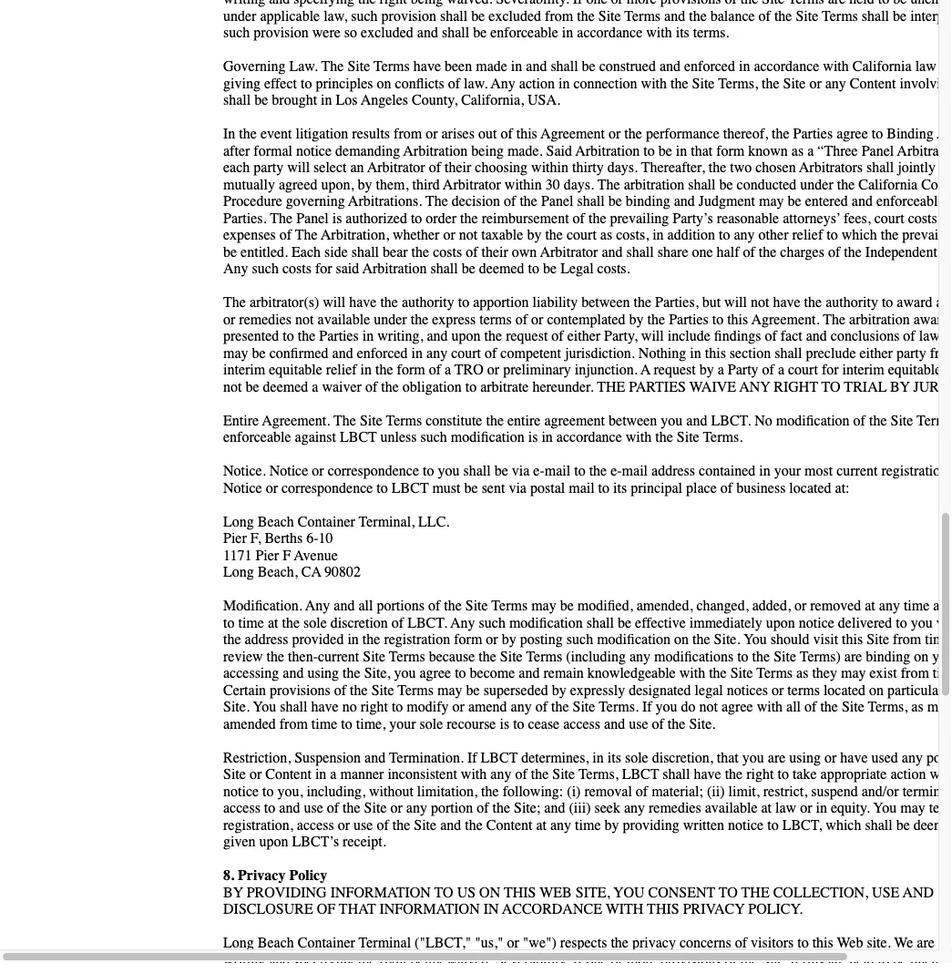 Task type: vqa. For each thing, say whether or not it's contained in the screenshot.
row
no



Task type: describe. For each thing, give the bounding box(es) containing it.
f
[[952, 463, 953, 480]]

agree
[[837, 126, 869, 143]]

2 mail from the left
[[622, 463, 648, 480]]

event
[[261, 126, 292, 143]]

law
[[916, 58, 937, 75]]

the for law.
[[322, 58, 344, 75]]

of inside in the event litigation results from or arises out of this agreement or the performance thereof, the parties agree to binding arb
[[501, 126, 513, 143]]

web
[[540, 885, 572, 902]]

your
[[775, 463, 801, 480]]

the arbitrator(s) will have the authority to apportion liability between the parties, but will not have the authority to award any
[[223, 294, 953, 396]]

from
[[394, 126, 422, 143]]

beach for long beach container terminal, llc. pier f, berths 6-10 1171 pier f avenue long beach, ca 90802
[[258, 514, 294, 531]]

law.
[[289, 58, 318, 75]]

site inside modification. any and all portions of the site terms may be modified, amended, changed, added, or removed at any time and
[[466, 598, 488, 615]]

entire agreement. the site terms constitute the entire agreement between you and lbct. no modification of the site terms
[[223, 413, 953, 446]]

liability
[[533, 294, 578, 311]]

at
[[865, 598, 876, 615]]

and
[[903, 885, 935, 902]]

respects
[[561, 935, 608, 952]]

be inside notice. notice or correspondence to you shall be via e-mail to the e-mail address contained in your most current registration f
[[495, 463, 509, 480]]

determines,
[[522, 750, 589, 767]]

consent
[[649, 885, 716, 902]]

2 e- from the left
[[611, 463, 622, 480]]

0 horizontal spatial this
[[504, 885, 537, 902]]

you inside notice. notice or correspondence to you shall be via e-mail to the e-mail address contained in your most current registration f
[[438, 463, 460, 480]]

results
[[352, 126, 390, 143]]

1 e- from the left
[[534, 463, 545, 480]]

modified,
[[578, 598, 633, 615]]

or inside restriction, suspension and termination. if lbct determines, in its sole discretion, that you are using or have used any porti
[[825, 750, 837, 767]]

long for long beach container terminal ("lbct," "us," or "we") respects the privacy concerns of visitors to this web site. we are pro
[[223, 935, 254, 952]]

any inside "the arbitrator(s) will have the authority to apportion liability between the parties, but will not have the authority to award any"
[[937, 294, 953, 311]]

to inside in the event litigation results from or arises out of this agreement or the performance thereof, the parties agree to binding arb
[[872, 126, 884, 143]]

and right time
[[934, 598, 953, 615]]

on
[[480, 885, 501, 902]]

no
[[755, 413, 773, 429]]

2 long from the top
[[223, 564, 254, 581]]

that
[[339, 902, 376, 919]]

or inside long beach container terminal ("lbct," "us," or "we") respects the privacy concerns of visitors to this web site. we are pro
[[507, 935, 520, 952]]

berths
[[265, 531, 303, 547]]

to left award
[[882, 294, 894, 311]]

we
[[895, 935, 914, 952]]

via
[[512, 463, 530, 480]]

accordance
[[502, 902, 603, 919]]

use
[[873, 885, 900, 902]]

binding
[[887, 126, 934, 143]]

in inside notice. notice or correspondence to you shall be via e-mail to the e-mail address contained in your most current registration f
[[760, 463, 771, 480]]

registration
[[882, 463, 948, 480]]

current
[[837, 463, 878, 480]]

site,
[[576, 885, 610, 902]]

between for liability
[[582, 294, 630, 311]]

8. privacy policy by providing information to us on this web site, you consent to the collection, use and disclosure of that information in accordance with this privacy policy.
[[223, 868, 935, 919]]

disclosure
[[223, 902, 313, 919]]

removed
[[811, 598, 862, 615]]

and right made
[[526, 58, 547, 75]]

container for terminal,
[[298, 514, 355, 531]]

site inside governing law. the site terms have been made in and shall be construed and enforced in accordance with california law wi
[[348, 58, 370, 75]]

terminal,
[[359, 514, 415, 531]]

litigation
[[296, 126, 349, 143]]

1 horizontal spatial this
[[648, 902, 680, 919]]

privacy
[[238, 868, 286, 885]]

termination.
[[389, 750, 464, 767]]

terms inside modification. any and all portions of the site terms may be modified, amended, changed, added, or removed at any time and
[[492, 598, 528, 615]]

but
[[703, 294, 721, 311]]

2 authority from the left
[[826, 294, 879, 311]]

providing
[[247, 885, 327, 902]]

or inside modification. any and all portions of the site terms may be modified, amended, changed, added, or removed at any time and
[[795, 598, 807, 615]]

("lbct,"
[[415, 935, 472, 952]]

modification
[[777, 413, 850, 429]]

entire
[[508, 413, 541, 429]]

are inside long beach container terminal ("lbct," "us," or "we") respects the privacy concerns of visitors to this web site. we are pro
[[917, 935, 935, 952]]

the inside "the arbitrator(s) will have the authority to apportion liability between the parties, but will not have the authority to award any"
[[223, 294, 246, 311]]

you inside restriction, suspension and termination. if lbct determines, in its sole discretion, that you are using or have used any porti
[[743, 750, 765, 767]]

10
[[319, 531, 333, 547]]

to down entire agreement. the site terms constitute the entire agreement between you and lbct. no modification of the site terms
[[575, 463, 586, 480]]

shall inside governing law. the site terms have been made in and shall be construed and enforced in accordance with california law wi
[[551, 58, 579, 75]]

or inside notice. notice or correspondence to you shall be via e-mail to the e-mail address contained in your most current registration f
[[312, 463, 324, 480]]

of inside long beach container terminal ("lbct," "us," or "we") respects the privacy concerns of visitors to this web site. we are pro
[[736, 935, 748, 952]]

of inside entire agreement. the site terms constitute the entire agreement between you and lbct. no modification of the site terms
[[854, 413, 866, 429]]

modification.
[[223, 598, 302, 615]]

be inside modification. any and all portions of the site terms may be modified, amended, changed, added, or removed at any time and
[[560, 598, 574, 615]]

web
[[838, 935, 864, 952]]

container for terminal
[[298, 935, 355, 952]]

and inside restriction, suspension and termination. if lbct determines, in its sole discretion, that you are using or have used any porti
[[365, 750, 386, 767]]

been
[[445, 58, 472, 75]]

award
[[897, 294, 933, 311]]

visitors
[[751, 935, 794, 952]]

"us,"
[[475, 935, 504, 952]]

you inside entire agreement. the site terms constitute the entire agreement between you and lbct. no modification of the site terms
[[661, 413, 683, 429]]

used
[[872, 750, 899, 767]]

and inside entire agreement. the site terms constitute the entire agreement between you and lbct. no modification of the site terms
[[687, 413, 708, 429]]

or right from
[[426, 126, 438, 143]]

added,
[[753, 598, 791, 615]]

ca
[[302, 564, 321, 581]]

apportion
[[473, 294, 529, 311]]

correspondence
[[328, 463, 419, 480]]

beach,
[[258, 564, 298, 581]]

8.
[[223, 868, 234, 885]]

or right 'agreement'
[[609, 126, 621, 143]]

1171
[[223, 547, 252, 564]]

in
[[484, 902, 499, 919]]

site.
[[867, 935, 891, 952]]

in the event litigation results from or arises out of this agreement or the performance thereof, the parties agree to binding arb
[[223, 126, 953, 278]]

have inside governing law. the site terms have been made in and shall be construed and enforced in accordance with california law wi
[[414, 58, 441, 75]]

most
[[805, 463, 833, 480]]

notice
[[270, 463, 308, 480]]

concerns
[[680, 935, 732, 952]]

1 to from the left
[[435, 885, 454, 902]]

restriction,
[[223, 750, 291, 767]]

out
[[479, 126, 497, 143]]



Task type: locate. For each thing, give the bounding box(es) containing it.
the inside long beach container terminal ("lbct," "us," or "we") respects the privacy concerns of visitors to this web site. we are pro
[[611, 935, 629, 952]]

notice. notice or correspondence to you shall be via e-mail to the e-mail address contained in your most current registration f
[[223, 463, 953, 497]]

1 horizontal spatial authority
[[826, 294, 879, 311]]

contained
[[699, 463, 756, 480]]

any inside modification. any and all portions of the site terms may be modified, amended, changed, added, or removed at any time and
[[880, 598, 901, 615]]

1 horizontal spatial pier
[[256, 547, 279, 564]]

0 horizontal spatial authority
[[402, 294, 455, 311]]

have inside restriction, suspension and termination. if lbct determines, in its sole discretion, that you are using or have used any porti
[[841, 750, 868, 767]]

1 vertical spatial beach
[[258, 935, 294, 952]]

e- right 'via'
[[534, 463, 545, 480]]

have left been
[[414, 58, 441, 75]]

container up avenue
[[298, 514, 355, 531]]

2 horizontal spatial any
[[937, 294, 953, 311]]

0 vertical spatial shall
[[551, 58, 579, 75]]

you right that
[[743, 750, 765, 767]]

1 horizontal spatial shall
[[551, 58, 579, 75]]

mail
[[545, 463, 571, 480], [622, 463, 648, 480]]

1 vertical spatial be
[[495, 463, 509, 480]]

or right using at the right bottom of the page
[[825, 750, 837, 767]]

us
[[457, 885, 476, 902]]

be right may
[[560, 598, 574, 615]]

construed
[[600, 58, 656, 75]]

2 container from the top
[[298, 935, 355, 952]]

1 vertical spatial long
[[223, 564, 254, 581]]

0 vertical spatial you
[[661, 413, 683, 429]]

1 horizontal spatial be
[[560, 598, 574, 615]]

1 mail from the left
[[545, 463, 571, 480]]

1 authority from the left
[[402, 294, 455, 311]]

0 horizontal spatial e-
[[534, 463, 545, 480]]

authority left award
[[826, 294, 879, 311]]

agreement
[[545, 413, 605, 429]]

any right award
[[937, 294, 953, 311]]

between right liability
[[582, 294, 630, 311]]

90802
[[325, 564, 361, 581]]

6-
[[306, 531, 319, 547]]

1 long from the top
[[223, 514, 254, 531]]

modification. any and all portions of the site terms may be modified, amended, changed, added, or removed at any time and
[[223, 598, 953, 733]]

1 will from the left
[[323, 294, 346, 311]]

in right enforced
[[739, 58, 751, 75]]

the for agreement.
[[334, 413, 356, 429]]

governing
[[223, 58, 286, 75]]

long down disclosure at the left of page
[[223, 935, 254, 952]]

any left porti
[[902, 750, 924, 767]]

the inside entire agreement. the site terms constitute the entire agreement between you and lbct. no modification of the site terms
[[334, 413, 356, 429]]

will right arbitrator(s)
[[323, 294, 346, 311]]

arb
[[938, 126, 953, 143]]

of right 'portions'
[[428, 598, 441, 615]]

1 container from the top
[[298, 514, 355, 531]]

2 to from the left
[[719, 885, 738, 902]]

1 vertical spatial shall
[[464, 463, 491, 480]]

long beach container terminal, llc. pier f, berths 6-10 1171 pier f avenue long beach, ca 90802
[[223, 514, 450, 581]]

2 vertical spatial long
[[223, 935, 254, 952]]

to right agree
[[872, 126, 884, 143]]

and left lbct.
[[687, 413, 708, 429]]

the
[[742, 885, 770, 902]]

thereof,
[[724, 126, 769, 143]]

privacy
[[683, 902, 745, 919]]

and right suspension
[[365, 750, 386, 767]]

0 vertical spatial the
[[322, 58, 344, 75]]

sole
[[625, 750, 649, 767]]

site up registration
[[891, 413, 914, 429]]

accordance
[[754, 58, 820, 75]]

this
[[517, 126, 538, 143], [813, 935, 834, 952]]

have right "not"
[[774, 294, 801, 311]]

any inside restriction, suspension and termination. if lbct determines, in its sole discretion, that you are using or have used any porti
[[902, 750, 924, 767]]

discretion,
[[653, 750, 714, 767]]

in
[[223, 126, 236, 143]]

of right out
[[501, 126, 513, 143]]

1 horizontal spatial e-
[[611, 463, 622, 480]]

policy
[[289, 868, 327, 885]]

by
[[223, 885, 243, 902]]

the inside modification. any and all portions of the site terms may be modified, amended, changed, added, or removed at any time and
[[444, 598, 462, 615]]

this
[[504, 885, 537, 902], [648, 902, 680, 919]]

in
[[511, 58, 523, 75], [739, 58, 751, 75], [760, 463, 771, 480], [593, 750, 604, 767]]

long for long beach container terminal, llc. pier f, berths 6-10 1171 pier f avenue long beach, ca 90802
[[223, 514, 254, 531]]

suspension
[[295, 750, 361, 767]]

f,
[[251, 531, 261, 547]]

this right the on
[[504, 885, 537, 902]]

llc.
[[419, 514, 450, 531]]

pier
[[223, 531, 247, 547], [256, 547, 279, 564]]

authority
[[402, 294, 455, 311], [826, 294, 879, 311]]

shall inside notice. notice or correspondence to you shall be via e-mail to the e-mail address contained in your most current registration f
[[464, 463, 491, 480]]

between inside "the arbitrator(s) will have the authority to apportion liability between the parties, but will not have the authority to award any"
[[582, 294, 630, 311]]

beach up f
[[258, 514, 294, 531]]

2 vertical spatial any
[[902, 750, 924, 767]]

terms left may
[[492, 598, 528, 615]]

shall left 'via'
[[464, 463, 491, 480]]

notice.
[[223, 463, 266, 480]]

mail left address
[[622, 463, 648, 480]]

beach down disclosure at the left of page
[[258, 935, 294, 952]]

this inside in the event litigation results from or arises out of this agreement or the performance thereof, the parties agree to binding arb
[[517, 126, 538, 143]]

arises
[[442, 126, 475, 143]]

agreement
[[541, 126, 605, 143]]

0 horizontal spatial you
[[438, 463, 460, 480]]

have left used
[[841, 750, 868, 767]]

or right "notice"
[[312, 463, 324, 480]]

0 vertical spatial be
[[582, 58, 596, 75]]

0 horizontal spatial to
[[435, 885, 454, 902]]

"we")
[[523, 935, 557, 952]]

1 vertical spatial are
[[917, 935, 935, 952]]

any right at
[[880, 598, 901, 615]]

and left all
[[334, 598, 355, 615]]

not
[[751, 294, 770, 311]]

privacy
[[633, 935, 676, 952]]

3 long from the top
[[223, 935, 254, 952]]

mail right 'via'
[[545, 463, 571, 480]]

restriction, suspension and termination. if lbct determines, in its sole discretion, that you are using or have used any porti
[[223, 750, 953, 851]]

between inside entire agreement. the site terms constitute the entire agreement between you and lbct. no modification of the site terms
[[609, 413, 658, 429]]

0 vertical spatial are
[[768, 750, 786, 767]]

have
[[414, 58, 441, 75], [349, 294, 377, 311], [774, 294, 801, 311], [841, 750, 868, 767]]

1 horizontal spatial are
[[917, 935, 935, 952]]

to left apportion
[[458, 294, 470, 311]]

to left the
[[719, 885, 738, 902]]

this left web on the bottom right of page
[[813, 935, 834, 952]]

1 vertical spatial you
[[438, 463, 460, 480]]

enforced
[[685, 58, 736, 75]]

0 vertical spatial this
[[517, 126, 538, 143]]

container inside long beach container terminal ("lbct," "us," or "we") respects the privacy concerns of visitors to this web site. we are pro
[[298, 935, 355, 952]]

you down constitute
[[438, 463, 460, 480]]

any for porti
[[902, 750, 924, 767]]

to inside long beach container terminal ("lbct," "us," or "we") respects the privacy concerns of visitors to this web site. we are pro
[[798, 935, 809, 952]]

0 vertical spatial long
[[223, 514, 254, 531]]

or right added,
[[795, 598, 807, 615]]

e- down entire agreement. the site terms constitute the entire agreement between you and lbct. no modification of the site terms
[[611, 463, 622, 480]]

the inside notice. notice or correspondence to you shall be via e-mail to the e-mail address contained in your most current registration f
[[590, 463, 607, 480]]

be inside governing law. the site terms have been made in and shall be construed and enforced in accordance with california law wi
[[582, 58, 596, 75]]

site left may
[[466, 598, 488, 615]]

avenue
[[294, 547, 338, 564]]

you
[[661, 413, 683, 429], [438, 463, 460, 480], [743, 750, 765, 767]]

beach inside long beach container terminal ("lbct," "us," or "we") respects the privacy concerns of visitors to this web site. we are pro
[[258, 935, 294, 952]]

the
[[322, 58, 344, 75], [223, 294, 246, 311], [334, 413, 356, 429]]

1 vertical spatial any
[[880, 598, 901, 615]]

are left pro
[[917, 935, 935, 952]]

between right agreement
[[609, 413, 658, 429]]

beach
[[258, 514, 294, 531], [258, 935, 294, 952]]

2 horizontal spatial be
[[582, 58, 596, 75]]

are left using at the right bottom of the page
[[768, 750, 786, 767]]

0 horizontal spatial this
[[517, 126, 538, 143]]

f
[[283, 547, 291, 564]]

shall
[[551, 58, 579, 75], [464, 463, 491, 480]]

any
[[937, 294, 953, 311], [880, 598, 901, 615], [902, 750, 924, 767]]

california
[[853, 58, 912, 75]]

with
[[824, 58, 850, 75]]

pier left f
[[256, 547, 279, 564]]

2 horizontal spatial you
[[743, 750, 765, 767]]

0 vertical spatial container
[[298, 514, 355, 531]]

0 horizontal spatial will
[[323, 294, 346, 311]]

0 horizontal spatial pier
[[223, 531, 247, 547]]

terms left constitute
[[386, 413, 422, 429]]

will
[[323, 294, 346, 311], [725, 294, 748, 311]]

the right agreement.
[[334, 413, 356, 429]]

governing law. the site terms have been made in and shall be construed and enforced in accordance with california law wi
[[223, 58, 953, 109]]

0 vertical spatial between
[[582, 294, 630, 311]]

are inside restriction, suspension and termination. if lbct determines, in its sole discretion, that you are using or have used any porti
[[768, 750, 786, 767]]

have right arbitrator(s)
[[349, 294, 377, 311]]

between for agreement
[[609, 413, 658, 429]]

information up "("lbct,""
[[380, 902, 480, 919]]

will left "not"
[[725, 294, 748, 311]]

are
[[768, 750, 786, 767], [917, 935, 935, 952]]

this inside long beach container terminal ("lbct," "us," or "we") respects the privacy concerns of visitors to this web site. we are pro
[[813, 935, 834, 952]]

may
[[532, 598, 557, 615]]

of right modification
[[854, 413, 866, 429]]

porti
[[927, 750, 953, 767]]

authority left apportion
[[402, 294, 455, 311]]

the left arbitrator(s)
[[223, 294, 246, 311]]

1 horizontal spatial mail
[[622, 463, 648, 480]]

long down f,
[[223, 564, 254, 581]]

terms left been
[[374, 58, 410, 75]]

terms
[[374, 58, 410, 75], [386, 413, 422, 429], [917, 413, 953, 429], [492, 598, 528, 615]]

to up llc.
[[423, 463, 434, 480]]

2 vertical spatial you
[[743, 750, 765, 767]]

information up terminal
[[331, 885, 431, 902]]

any for time
[[880, 598, 901, 615]]

of
[[501, 126, 513, 143], [854, 413, 866, 429], [428, 598, 441, 615], [736, 935, 748, 952]]

the inside governing law. the site terms have been made in and shall be construed and enforced in accordance with california law wi
[[322, 58, 344, 75]]

0 horizontal spatial shall
[[464, 463, 491, 480]]

0 vertical spatial beach
[[258, 514, 294, 531]]

container down of
[[298, 935, 355, 952]]

of left visitors
[[736, 935, 748, 952]]

1 horizontal spatial you
[[661, 413, 683, 429]]

terms up f
[[917, 413, 953, 429]]

0 horizontal spatial are
[[768, 750, 786, 767]]

in inside restriction, suspension and termination. if lbct determines, in its sole discretion, that you are using or have used any porti
[[593, 750, 604, 767]]

1 vertical spatial this
[[813, 935, 834, 952]]

2 will from the left
[[725, 294, 748, 311]]

2 vertical spatial be
[[560, 598, 574, 615]]

this right out
[[517, 126, 538, 143]]

and left enforced
[[660, 58, 681, 75]]

0 horizontal spatial mail
[[545, 463, 571, 480]]

in right made
[[511, 58, 523, 75]]

you up address
[[661, 413, 683, 429]]

long inside long beach container terminal ("lbct," "us," or "we") respects the privacy concerns of visitors to this web site. we are pro
[[223, 935, 254, 952]]

0 vertical spatial any
[[937, 294, 953, 311]]

agreement.
[[262, 413, 330, 429]]

1 horizontal spatial any
[[902, 750, 924, 767]]

to right visitors
[[798, 935, 809, 952]]

address
[[652, 463, 696, 480]]

parties
[[794, 126, 833, 143]]

to
[[872, 126, 884, 143], [458, 294, 470, 311], [882, 294, 894, 311], [423, 463, 434, 480], [575, 463, 586, 480], [798, 935, 809, 952]]

container inside long beach container terminal, llc. pier f, berths 6-10 1171 pier f avenue long beach, ca 90802
[[298, 514, 355, 531]]

2 vertical spatial the
[[334, 413, 356, 429]]

long beach container terminal ("lbct," "us," or "we") respects the privacy concerns of visitors to this web site. we are pro
[[223, 935, 953, 964]]

1 horizontal spatial to
[[719, 885, 738, 902]]

site right the law.
[[348, 58, 370, 75]]

pier left f,
[[223, 531, 247, 547]]

long up 1171
[[223, 514, 254, 531]]

in left your
[[760, 463, 771, 480]]

be left construed
[[582, 58, 596, 75]]

lbct
[[481, 750, 518, 767]]

this up privacy at the right bottom
[[648, 902, 680, 919]]

1 horizontal spatial will
[[725, 294, 748, 311]]

or right "us,"
[[507, 935, 520, 952]]

beach for long beach container terminal ("lbct," "us," or "we") respects the privacy concerns of visitors to this web site. we are pro
[[258, 935, 294, 952]]

0 horizontal spatial any
[[880, 598, 901, 615]]

terms inside governing law. the site terms have been made in and shall be construed and enforced in accordance with california law wi
[[374, 58, 410, 75]]

1 vertical spatial container
[[298, 935, 355, 952]]

1 beach from the top
[[258, 514, 294, 531]]

2 beach from the top
[[258, 935, 294, 952]]

you
[[614, 885, 645, 902]]

the right the law.
[[322, 58, 344, 75]]

1 vertical spatial the
[[223, 294, 246, 311]]

be left 'via'
[[495, 463, 509, 480]]

of inside modification. any and all portions of the site terms may be modified, amended, changed, added, or removed at any time and
[[428, 598, 441, 615]]

in left the its
[[593, 750, 604, 767]]

shall left construed
[[551, 58, 579, 75]]

site up correspondence
[[360, 413, 383, 429]]

0 horizontal spatial be
[[495, 463, 509, 480]]

to left "us"
[[435, 885, 454, 902]]

1 horizontal spatial this
[[813, 935, 834, 952]]

any
[[306, 598, 330, 615]]

1 vertical spatial between
[[609, 413, 658, 429]]

arbitrator(s)
[[250, 294, 319, 311]]

of
[[317, 902, 336, 919]]

that
[[717, 750, 739, 767]]

beach inside long beach container terminal, llc. pier f, berths 6-10 1171 pier f avenue long beach, ca 90802
[[258, 514, 294, 531]]

wi
[[941, 58, 953, 75]]

entire
[[223, 413, 259, 429]]



